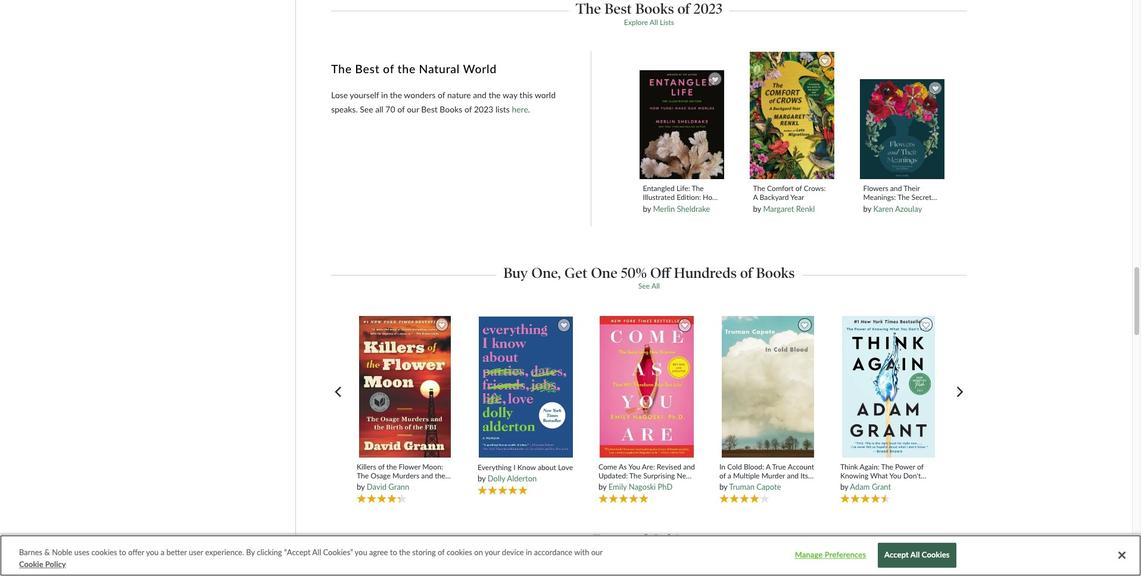 Task type: vqa. For each thing, say whether or not it's contained in the screenshot.
Memberships link
no



Task type: describe. For each thing, give the bounding box(es) containing it.
comfort
[[767, 184, 794, 193]]

come
[[598, 463, 617, 472]]

the comfort of crows: a backyard year image
[[749, 51, 835, 180]]

agree
[[369, 548, 388, 557]]

emily nagoski phd link
[[608, 483, 673, 492]]

privacy alert dialog
[[0, 535, 1141, 576]]

entangled life: the illustrated edition: how fungi make our worlds link
[[643, 184, 721, 211]]

storing
[[412, 548, 436, 557]]

david grann link
[[367, 483, 409, 492]]

illustrated
[[643, 193, 675, 202]]

a inside in cold blood: a true account of a multiple murder and its consequences
[[766, 463, 770, 472]]

1 cookies from the left
[[91, 548, 117, 557]]

grant
[[872, 483, 891, 492]]

the inside the killers of the flower moon: the osage murders and the birth of the fbi
[[357, 472, 369, 481]]

sheldrake
[[677, 204, 710, 214]]

get
[[564, 265, 587, 282]]

and inside come as you are: revised and updated: the surprising new science that will transform your sex life
[[683, 463, 695, 472]]

killers of the flower moon: the osage murders and the birth of the fbi
[[357, 463, 445, 490]]

manage preferences button
[[793, 544, 868, 568]]

in inside barnes & noble uses cookies to offer you a better user experience. by clicking "accept all cookies" you agree to the storing of cookies on your device in accordance with our cookie policy
[[526, 548, 532, 557]]

world​
[[463, 62, 497, 75]]

entangled
[[643, 184, 675, 193]]

flowers and their meanings: the secret language and history of over 600 blooms (a flower dictionary) image
[[859, 78, 945, 180]]

nature
[[447, 90, 471, 100]]

in cold blood: a true account of a multiple murder and its consequences image
[[721, 315, 814, 458]]

cookie
[[19, 559, 43, 569]]

karen
[[873, 204, 893, 214]]

all inside barnes & noble uses cookies to offer you a better user experience. by clicking "accept all cookies" you agree to the storing of cookies on your device in accordance with our cookie policy
[[312, 548, 321, 557]]

a inside in cold blood: a true account of a multiple murder and its consequences
[[728, 472, 731, 481]]

featured subjects
[[593, 532, 705, 549]]

hundreds
[[674, 265, 737, 282]]

uses
[[74, 548, 89, 557]]

the best of the natural world​
[[331, 62, 497, 75]]

yourself
[[350, 90, 379, 100]]

clicking
[[257, 548, 282, 557]]

noble
[[52, 548, 72, 557]]

by david grann
[[357, 483, 409, 492]]

truman
[[729, 483, 755, 492]]

azoulay
[[895, 204, 922, 214]]

in
[[719, 463, 725, 472]]

by karen azoulay
[[863, 204, 922, 214]]

of inside barnes & noble uses cookies to offer you a better user experience. by clicking "accept all cookies" you agree to the storing of cookies on your device in accordance with our cookie policy
[[438, 548, 445, 557]]

our
[[682, 202, 694, 211]]

by truman capote
[[719, 483, 781, 492]]

the inside barnes & noble uses cookies to offer you a better user experience. by clicking "accept all cookies" you agree to the storing of cookies on your device in accordance with our cookie policy
[[399, 548, 410, 557]]

knowing
[[840, 472, 868, 481]]

updated:
[[598, 472, 628, 481]]

alderton
[[507, 474, 537, 484]]

here link
[[512, 105, 528, 115]]

2023 inside lose yourself in the wonders of nature and the way this world speaks. see all 70 of our best books of 2023 lists
[[474, 105, 493, 115]]

think
[[840, 463, 858, 472]]

make
[[662, 202, 680, 211]]

flower
[[399, 463, 420, 472]]

the inside think again: the power of knowing what you don't know (b&n exclusive edition)
[[881, 463, 893, 472]]

come as you are: revised and updated: the surprising new science that will transform your sex life image
[[599, 316, 695, 458]]

entangled life: the illustrated edition: how fungi make our worlds image
[[639, 69, 725, 180]]

you inside come as you are: revised and updated: the surprising new science that will transform your sex life
[[628, 463, 640, 472]]

dolly
[[488, 474, 505, 484]]

cold
[[727, 463, 742, 472]]

the left way
[[489, 90, 501, 100]]

adam
[[850, 483, 870, 492]]

by for by david grann
[[357, 483, 365, 492]]

all inside the best books of 2023 explore all lists
[[650, 18, 658, 27]]

of inside the comfort of crows: a backyard year by margaret renkl
[[795, 184, 802, 193]]

the up osage
[[386, 463, 397, 472]]

renkl
[[796, 204, 815, 214]]

you inside think again: the power of knowing what you don't know (b&n exclusive edition)
[[889, 472, 901, 481]]

.
[[528, 105, 530, 115]]

accept all cookies
[[884, 551, 950, 560]]

see all link
[[638, 282, 660, 291]]

will
[[641, 481, 653, 490]]

a inside the comfort of crows: a backyard year by margaret renkl
[[753, 193, 758, 202]]

the inside come as you are: revised and updated: the surprising new science that will transform your sex life
[[629, 472, 641, 481]]

entangled life: the illustrated edition: how fungi make our worlds
[[643, 184, 718, 211]]

all inside buy one, get one 50% off hundreds of books see all
[[651, 282, 660, 291]]

backyard
[[760, 193, 789, 202]]

lose
[[331, 90, 348, 100]]

what
[[870, 472, 888, 481]]

by merlin sheldrake
[[643, 204, 710, 214]]

70
[[386, 105, 395, 115]]

new
[[677, 472, 692, 481]]

science
[[598, 481, 623, 490]]

2 you from the left
[[355, 548, 367, 557]]

the inside the best books of 2023 explore all lists
[[576, 0, 601, 18]]

murders
[[393, 472, 419, 481]]

by
[[246, 548, 255, 557]]

wonders
[[404, 90, 436, 100]]

how
[[703, 193, 718, 202]]

of inside the best books of 2023 explore all lists
[[677, 0, 690, 18]]

true
[[772, 463, 786, 472]]

barnes & noble uses cookies to offer you a better user experience. by clicking "accept all cookies" you agree to the storing of cookies on your device in accordance with our cookie policy
[[19, 548, 603, 569]]

edition:
[[677, 193, 701, 202]]

consequences
[[719, 481, 766, 490]]

multiple
[[733, 472, 760, 481]]

barnes
[[19, 548, 42, 557]]

2 cookies from the left
[[447, 548, 472, 557]]

fbi
[[395, 481, 406, 490]]

the up wonders
[[398, 62, 416, 75]]

nagoski
[[629, 483, 656, 492]]

all inside button
[[910, 551, 920, 560]]

are:
[[642, 463, 655, 472]]

david
[[367, 483, 387, 492]]

its
[[800, 472, 808, 481]]

merlin
[[653, 204, 675, 214]]

natural
[[419, 62, 460, 75]]

offer
[[128, 548, 144, 557]]

2023 inside the best books of 2023 explore all lists
[[693, 0, 722, 18]]

by adam grant
[[840, 483, 891, 492]]

experience.
[[205, 548, 244, 557]]

the best books of 2023 explore all lists
[[576, 0, 722, 27]]

here .
[[512, 105, 530, 115]]

of inside think again: the power of knowing what you don't know (b&n exclusive edition)
[[917, 463, 924, 472]]

1 you from the left
[[146, 548, 159, 557]]

by for by adam grant
[[840, 483, 848, 492]]

accordance
[[534, 548, 572, 557]]

preferences
[[825, 551, 866, 560]]



Task type: locate. For each thing, give the bounding box(es) containing it.
(b&n
[[861, 481, 878, 490]]

killers
[[357, 463, 376, 472]]

revised
[[657, 463, 681, 472]]

lists
[[660, 18, 674, 27]]

books inside the best books of 2023 explore all lists
[[635, 0, 674, 18]]

lists
[[495, 105, 510, 115]]

year
[[790, 193, 804, 202]]

0 vertical spatial our
[[407, 105, 419, 115]]

and left its
[[787, 472, 799, 481]]

device
[[502, 548, 524, 557]]

1 vertical spatial best
[[355, 62, 380, 75]]

0 vertical spatial 2023
[[693, 0, 722, 18]]

0 vertical spatial a
[[753, 193, 758, 202]]

50%
[[621, 265, 647, 282]]

in inside lose yourself in the wonders of nature and the way this world speaks. see all 70 of our best books of 2023 lists
[[381, 90, 388, 100]]

margaret renkl link
[[763, 204, 815, 214]]

you up exclusive
[[889, 472, 901, 481]]

1 to from the left
[[119, 548, 126, 557]]

by down knowing
[[840, 483, 848, 492]]

by down backyard
[[753, 204, 761, 214]]

by left karen on the top of page
[[863, 204, 871, 214]]

0 horizontal spatial 2023
[[474, 105, 493, 115]]

know inside everything i know about love by dolly alderton
[[517, 463, 536, 472]]

1 vertical spatial a
[[161, 548, 164, 557]]

phd
[[658, 483, 673, 492]]

grann
[[388, 483, 409, 492]]

1 horizontal spatial in
[[526, 548, 532, 557]]

1 vertical spatial you
[[889, 472, 901, 481]]

0 vertical spatial best
[[604, 0, 632, 18]]

0 vertical spatial you
[[628, 463, 640, 472]]

1 horizontal spatial you
[[889, 472, 901, 481]]

best up yourself
[[355, 62, 380, 75]]

and right "nature"
[[473, 90, 486, 100]]

1 horizontal spatial best
[[421, 105, 438, 115]]

0 horizontal spatial in
[[381, 90, 388, 100]]

of inside in cold blood: a true account of a multiple murder and its consequences
[[719, 472, 726, 481]]

off
[[650, 265, 670, 282]]

everything
[[478, 463, 512, 472]]

best
[[604, 0, 632, 18], [355, 62, 380, 75], [421, 105, 438, 115]]

0 horizontal spatial books
[[440, 105, 462, 115]]

about
[[538, 463, 556, 472]]

a
[[728, 472, 731, 481], [161, 548, 164, 557]]

best down wonders
[[421, 105, 438, 115]]

featured
[[593, 532, 648, 549]]

in cold blood: a true account of a multiple murder and its consequences
[[719, 463, 814, 490]]

0 horizontal spatial you
[[146, 548, 159, 557]]

the comfort of crows: a backyard year link
[[753, 184, 831, 202]]

here
[[512, 105, 528, 115]]

best for of
[[355, 62, 380, 75]]

buy one, get one 50% off hundreds of books see all
[[503, 265, 795, 291]]

2 horizontal spatial best
[[604, 0, 632, 18]]

power
[[895, 463, 915, 472]]

best inside lose yourself in the wonders of nature and the way this world speaks. see all 70 of our best books of 2023 lists
[[421, 105, 438, 115]]

in cold blood: a true account of a multiple murder and its consequences link
[[719, 463, 816, 490]]

0 horizontal spatial you
[[628, 463, 640, 472]]

policy
[[45, 559, 66, 569]]

1 horizontal spatial to
[[390, 548, 397, 557]]

you right as
[[628, 463, 640, 472]]

and
[[473, 90, 486, 100], [683, 463, 695, 472], [421, 472, 433, 481], [787, 472, 799, 481]]

1 horizontal spatial cookies
[[447, 548, 472, 557]]

0 horizontal spatial a
[[161, 548, 164, 557]]

and inside lose yourself in the wonders of nature and the way this world speaks. see all 70 of our best books of 2023 lists
[[473, 90, 486, 100]]

0 vertical spatial a
[[728, 472, 731, 481]]

know inside think again: the power of knowing what you don't know (b&n exclusive edition)
[[840, 481, 859, 490]]

2 vertical spatial books
[[756, 265, 795, 282]]

by for by truman capote
[[719, 483, 727, 492]]

explore
[[624, 18, 648, 27]]

2 to from the left
[[390, 548, 397, 557]]

to
[[119, 548, 126, 557], [390, 548, 397, 557]]

a up murder
[[766, 463, 770, 472]]

that
[[624, 481, 639, 490]]

1 horizontal spatial a
[[728, 472, 731, 481]]

on
[[474, 548, 483, 557]]

by down "illustrated"
[[643, 204, 651, 214]]

all left lists
[[650, 18, 658, 27]]

murder
[[761, 472, 785, 481]]

1 horizontal spatial a
[[766, 463, 770, 472]]

the
[[398, 62, 416, 75], [390, 90, 402, 100], [489, 90, 501, 100], [386, 463, 397, 472], [435, 472, 445, 481], [382, 481, 393, 490], [399, 548, 410, 557]]

the inside 'entangled life: the illustrated edition: how fungi make our worlds'
[[692, 184, 704, 193]]

1 horizontal spatial you
[[355, 548, 367, 557]]

killers of the flower moon: the osage murders and the birth of the fbi image
[[359, 315, 452, 458]]

by inside everything i know about love by dolly alderton
[[478, 474, 486, 484]]

0 horizontal spatial best
[[355, 62, 380, 75]]

world
[[535, 90, 556, 100]]

emily
[[608, 483, 627, 492]]

our inside lose yourself in the wonders of nature and the way this world speaks. see all 70 of our best books of 2023 lists
[[407, 105, 419, 115]]

cookie policy link
[[19, 559, 66, 571]]

to right agree
[[390, 548, 397, 557]]

1 horizontal spatial our
[[591, 548, 603, 557]]

1 vertical spatial know
[[840, 481, 859, 490]]

everything i know about love image
[[478, 316, 574, 459]]

and up the new
[[683, 463, 695, 472]]

life:
[[676, 184, 690, 193]]

cookies right uses
[[91, 548, 117, 557]]

know down knowing
[[840, 481, 859, 490]]

the down 'moon:'
[[435, 472, 445, 481]]

merlin sheldrake link
[[653, 204, 710, 214]]

you left agree
[[355, 548, 367, 557]]

books inside buy one, get one 50% off hundreds of books see all
[[756, 265, 795, 282]]

by
[[643, 204, 651, 214], [753, 204, 761, 214], [863, 204, 871, 214], [478, 474, 486, 484], [357, 483, 365, 492], [598, 483, 606, 492], [719, 483, 727, 492], [840, 483, 848, 492]]

accept
[[884, 551, 909, 560]]

the inside the comfort of crows: a backyard year by margaret renkl
[[753, 184, 765, 193]]

0 horizontal spatial cookies
[[91, 548, 117, 557]]

0 horizontal spatial our
[[407, 105, 419, 115]]

1 horizontal spatial books
[[635, 0, 674, 18]]

of
[[677, 0, 690, 18], [383, 62, 394, 75], [438, 90, 445, 100], [397, 105, 405, 115], [464, 105, 472, 115], [795, 184, 802, 193], [740, 265, 753, 282], [378, 463, 385, 472], [917, 463, 924, 472], [719, 472, 726, 481], [374, 481, 381, 490], [438, 548, 445, 557]]

to left offer
[[119, 548, 126, 557]]

all right "accept
[[312, 548, 321, 557]]

crows:
[[804, 184, 826, 193]]

buy
[[503, 265, 528, 282]]

a left better
[[161, 548, 164, 557]]

by emily nagoski phd
[[598, 483, 673, 492]]

1 vertical spatial in
[[526, 548, 532, 557]]

the left storing
[[399, 548, 410, 557]]

birth
[[357, 481, 372, 490]]

margaret
[[763, 204, 794, 214]]

think again: the power of knowing what you don't know (b&n exclusive edition) link
[[840, 463, 937, 490]]

by for by merlin sheldrake
[[643, 204, 651, 214]]

you
[[628, 463, 640, 472], [889, 472, 901, 481]]

"accept
[[284, 548, 310, 557]]

think again: the power of knowing what you don't know (b&n exclusive edition) image
[[842, 315, 936, 458]]

accept all cookies button
[[878, 544, 956, 568]]

one
[[591, 265, 618, 282]]

0 horizontal spatial know
[[517, 463, 536, 472]]

you right offer
[[146, 548, 159, 557]]

by left emily
[[598, 483, 606, 492]]

by left truman at the bottom of page
[[719, 483, 727, 492]]

the up 70
[[390, 90, 402, 100]]

0 vertical spatial books
[[635, 0, 674, 18]]

by for by emily nagoski phd
[[598, 483, 606, 492]]

killers of the flower moon: the osage murders and the birth of the fbi link
[[357, 463, 454, 490]]

love
[[558, 463, 573, 472]]

manage
[[795, 551, 823, 560]]

0 horizontal spatial a
[[753, 193, 758, 202]]

the down osage
[[382, 481, 393, 490]]

books
[[635, 0, 674, 18], [440, 105, 462, 115], [756, 265, 795, 282]]

a left backyard
[[753, 193, 758, 202]]

again:
[[860, 463, 879, 472]]

0 vertical spatial know
[[517, 463, 536, 472]]

the comfort of crows: a backyard year by margaret renkl
[[753, 184, 826, 214]]

think again: the power of knowing what you don't know (b&n exclusive edition)
[[840, 463, 935, 490]]

osage
[[371, 472, 391, 481]]

our inside barnes & noble uses cookies to offer you a better user experience. by clicking "accept all cookies" you agree to the storing of cookies on your device in accordance with our cookie policy
[[591, 548, 603, 557]]

1 vertical spatial our
[[591, 548, 603, 557]]

one,
[[531, 265, 561, 282]]

know right i at the bottom left of the page
[[517, 463, 536, 472]]

worlds
[[696, 202, 718, 211]]

our right with
[[591, 548, 603, 557]]

all right accept
[[910, 551, 920, 560]]

user
[[189, 548, 203, 557]]

2 horizontal spatial books
[[756, 265, 795, 282]]

and inside in cold blood: a true account of a multiple murder and its consequences
[[787, 472, 799, 481]]

1 vertical spatial books
[[440, 105, 462, 115]]

a inside barnes & noble uses cookies to offer you a better user experience. by clicking "accept all cookies" you agree to the storing of cookies on your device in accordance with our cookie policy
[[161, 548, 164, 557]]

by for by karen azoulay
[[863, 204, 871, 214]]

cookies"
[[323, 548, 353, 557]]

all right see
[[651, 282, 660, 291]]

featured subjects section
[[331, 528, 967, 549]]

in up all
[[381, 90, 388, 100]]

our down wonders
[[407, 105, 419, 115]]

and down 'moon:'
[[421, 472, 433, 481]]

cookies
[[91, 548, 117, 557], [447, 548, 472, 557]]

sex
[[615, 490, 626, 499]]

and inside the killers of the flower moon: the osage murders and the birth of the fbi
[[421, 472, 433, 481]]

cookies left on
[[447, 548, 472, 557]]

by inside the comfort of crows: a backyard year by margaret renkl
[[753, 204, 761, 214]]

of inside buy one, get one 50% off hundreds of books see all
[[740, 265, 753, 282]]

0 horizontal spatial to
[[119, 548, 126, 557]]

in
[[381, 90, 388, 100], [526, 548, 532, 557]]

1 vertical spatial 2023
[[474, 105, 493, 115]]

a down cold
[[728, 472, 731, 481]]

0 vertical spatial in
[[381, 90, 388, 100]]

in right the device
[[526, 548, 532, 557]]

2 vertical spatial best
[[421, 105, 438, 115]]

dolly alderton link
[[488, 474, 537, 484]]

account
[[788, 463, 814, 472]]

best inside the best books of 2023 explore all lists
[[604, 0, 632, 18]]

best up explore
[[604, 0, 632, 18]]

1 horizontal spatial know
[[840, 481, 859, 490]]

1 horizontal spatial 2023
[[693, 0, 722, 18]]

moon:
[[422, 463, 443, 472]]

1 vertical spatial a
[[766, 463, 770, 472]]

books inside lose yourself in the wonders of nature and the way this world speaks. see all 70 of our best books of 2023 lists
[[440, 105, 462, 115]]

truman capote link
[[729, 483, 781, 492]]

by left dolly
[[478, 474, 486, 484]]

best for books
[[604, 0, 632, 18]]

2023
[[693, 0, 722, 18], [474, 105, 493, 115]]

by left david
[[357, 483, 365, 492]]

transform
[[655, 481, 687, 490]]



